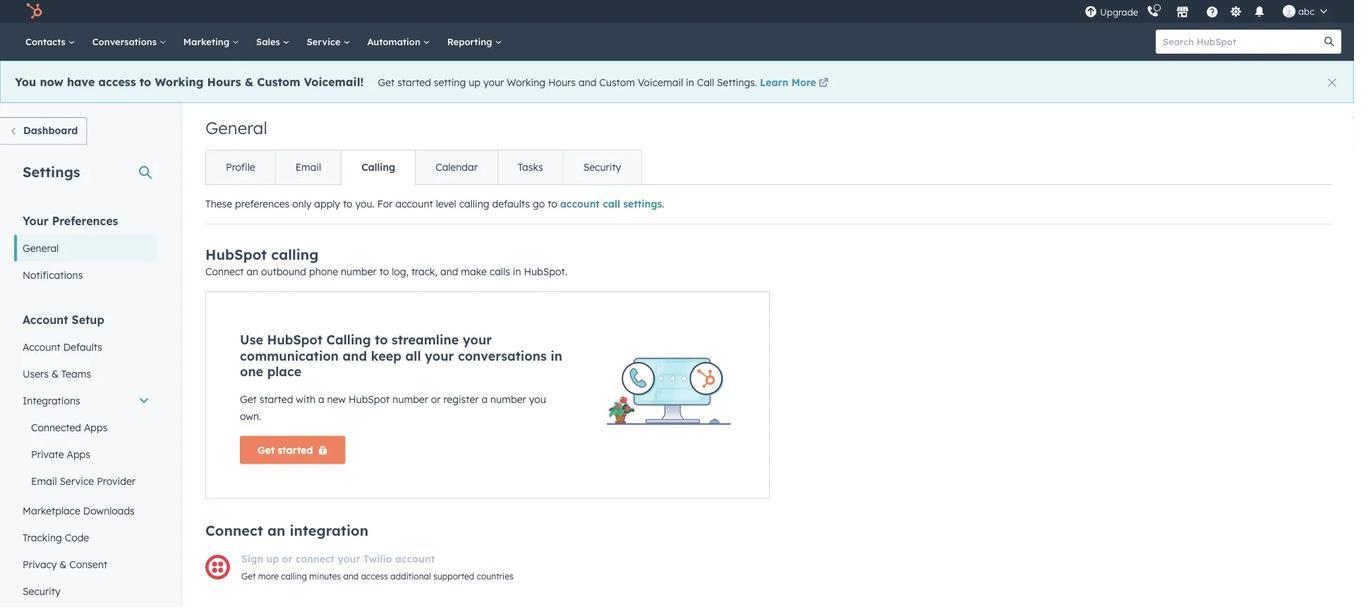 Task type: describe. For each thing, give the bounding box(es) containing it.
make
[[461, 265, 487, 278]]

service inside the email service provider link
[[60, 475, 94, 487]]

security for left security link
[[23, 585, 60, 597]]

hubspot link
[[17, 3, 53, 20]]

dashboard link
[[0, 117, 87, 145]]

0 vertical spatial general
[[205, 117, 267, 138]]

search button
[[1318, 30, 1342, 54]]

connected
[[31, 421, 81, 434]]

account defaults
[[23, 341, 102, 353]]

1 horizontal spatial security link
[[563, 150, 641, 184]]

level
[[436, 198, 457, 210]]

setup
[[72, 312, 104, 327]]

.
[[663, 198, 665, 210]]

defaults
[[63, 341, 102, 353]]

in inside hubspot calling connect an outbound phone number to log, track, and make calls in hubspot.
[[513, 265, 521, 278]]

upgrade
[[1101, 6, 1139, 18]]

hours for and
[[549, 76, 576, 88]]

service link
[[298, 23, 359, 61]]

& for teams
[[51, 368, 59, 380]]

reporting link
[[439, 23, 511, 61]]

notifications link
[[14, 262, 158, 288]]

you.
[[355, 198, 375, 210]]

conversations
[[92, 36, 159, 47]]

integrations
[[23, 394, 80, 407]]

use
[[240, 332, 263, 348]]

hubspot calling connect an outbound phone number to log, track, and make calls in hubspot.
[[205, 246, 568, 278]]

for
[[378, 198, 393, 210]]

service inside service link
[[307, 36, 343, 47]]

notifications button
[[1248, 0, 1272, 23]]

0 horizontal spatial security link
[[14, 578, 158, 605]]

minutes
[[309, 571, 341, 581]]

with
[[296, 393, 316, 405]]

code
[[65, 531, 89, 544]]

more
[[258, 571, 279, 581]]

custom for &
[[257, 74, 300, 89]]

account right for
[[396, 198, 433, 210]]

2 a from the left
[[482, 393, 488, 405]]

settings.
[[717, 76, 758, 88]]

apps for private apps
[[67, 448, 90, 460]]

your preferences element
[[14, 213, 158, 288]]

connect
[[296, 552, 335, 565]]

privacy & consent link
[[14, 551, 158, 578]]

help button
[[1201, 0, 1225, 23]]

additional
[[391, 571, 431, 581]]

new
[[327, 393, 346, 405]]

marketplace downloads link
[[14, 497, 158, 524]]

calling icon button
[[1142, 2, 1166, 21]]

setting
[[434, 76, 466, 88]]

automation
[[367, 36, 423, 47]]

menu containing abc
[[1084, 0, 1338, 23]]

downloads
[[83, 504, 135, 517]]

account for account defaults
[[23, 341, 61, 353]]

account for account setup
[[23, 312, 68, 327]]

sign up or connect your twilio account button
[[241, 550, 435, 567]]

and inside sign up or connect your twilio account get more calling minutes and access additional supported countries
[[344, 571, 359, 581]]

email for email
[[296, 161, 321, 173]]

custom for and
[[600, 76, 635, 88]]

to right go
[[548, 198, 558, 210]]

help image
[[1207, 6, 1219, 19]]

privacy
[[23, 558, 57, 571]]

only
[[292, 198, 312, 210]]

twilio
[[364, 552, 392, 565]]

started for you now have access to working hours & custom voicemail!
[[398, 76, 431, 88]]

integration
[[290, 521, 369, 539]]

hubspot.
[[524, 265, 568, 278]]

notifications
[[23, 269, 83, 281]]

access inside sign up or connect your twilio account get more calling minutes and access additional supported countries
[[361, 571, 388, 581]]

users
[[23, 368, 49, 380]]

your inside you now have access to working hours & custom voicemail! alert
[[484, 76, 504, 88]]

phone
[[309, 265, 338, 278]]

navigation containing profile
[[205, 150, 642, 185]]

use hubspot calling to streamline your communication and keep all your conversations in one place
[[240, 332, 563, 380]]

automation link
[[359, 23, 439, 61]]

1 a from the left
[[318, 393, 324, 405]]

calling icon image
[[1147, 5, 1160, 18]]

tracking code link
[[14, 524, 158, 551]]

link opens in a new window image
[[819, 77, 829, 90]]

private apps link
[[14, 441, 158, 468]]

now
[[40, 74, 63, 89]]

to inside alert
[[140, 74, 151, 89]]

marketplaces button
[[1169, 0, 1198, 23]]

all
[[406, 348, 421, 364]]

account setup
[[23, 312, 104, 327]]

general link
[[14, 235, 158, 262]]

sign
[[241, 552, 263, 565]]

hubspot inside get started with a new hubspot number or register a number you own.
[[349, 393, 390, 405]]

preferences
[[235, 198, 290, 210]]

dashboard
[[23, 124, 78, 137]]

tasks link
[[498, 150, 563, 184]]

account left call
[[560, 198, 600, 210]]

to left you.
[[343, 198, 353, 210]]

your right all
[[425, 348, 454, 364]]

privacy & consent
[[23, 558, 107, 571]]

your preferences
[[23, 214, 118, 228]]

account inside sign up or connect your twilio account get more calling minutes and access additional supported countries
[[395, 552, 435, 565]]

started for use hubspot calling to streamline your communication and keep all your conversations in one place
[[260, 393, 293, 405]]

connected apps
[[31, 421, 108, 434]]

settings
[[624, 198, 663, 210]]

integrations button
[[14, 387, 158, 414]]

reporting
[[447, 36, 495, 47]]

sales
[[256, 36, 283, 47]]

calls
[[490, 265, 510, 278]]

these
[[205, 198, 232, 210]]

account setup element
[[14, 312, 158, 605]]

streamline
[[392, 332, 459, 348]]

call
[[697, 76, 715, 88]]

and inside 'use hubspot calling to streamline your communication and keep all your conversations in one place'
[[343, 348, 367, 364]]

security for right security link
[[584, 161, 622, 173]]

or inside sign up or connect your twilio account get more calling minutes and access additional supported countries
[[282, 552, 293, 565]]

settings image
[[1230, 6, 1243, 19]]

apps for connected apps
[[84, 421, 108, 434]]

number for calling
[[341, 265, 377, 278]]

keep
[[371, 348, 402, 364]]

1 vertical spatial an
[[268, 521, 286, 539]]

calling set up image
[[604, 326, 736, 425]]

calling link
[[341, 150, 415, 184]]

one
[[240, 364, 263, 380]]



Task type: vqa. For each thing, say whether or not it's contained in the screenshot.
Your Website (CMS) tools progress progress bar
no



Task type: locate. For each thing, give the bounding box(es) containing it.
working for your
[[507, 76, 546, 88]]

0 horizontal spatial general
[[23, 242, 59, 254]]

get inside sign up or connect your twilio account get more calling minutes and access additional supported countries
[[241, 571, 256, 581]]

0 vertical spatial &
[[245, 74, 254, 89]]

number down all
[[393, 393, 429, 405]]

upgrade image
[[1085, 6, 1098, 19]]

access right have on the left of page
[[98, 74, 136, 89]]

security down privacy
[[23, 585, 60, 597]]

1 horizontal spatial up
[[469, 76, 481, 88]]

you now have access to working hours & custom voicemail! alert
[[0, 61, 1355, 103]]

have
[[67, 74, 95, 89]]

learn more
[[760, 76, 817, 88]]

hours for &
[[207, 74, 241, 89]]

or left connect
[[282, 552, 293, 565]]

2 vertical spatial hubspot
[[349, 393, 390, 405]]

your inside sign up or connect your twilio account get more calling minutes and access additional supported countries
[[338, 552, 360, 565]]

0 vertical spatial started
[[398, 76, 431, 88]]

your
[[23, 214, 49, 228]]

to down conversations "link"
[[140, 74, 151, 89]]

2 connect from the top
[[205, 521, 263, 539]]

account defaults link
[[14, 334, 158, 360]]

learn more link
[[760, 76, 832, 90]]

to inside hubspot calling connect an outbound phone number to log, track, and make calls in hubspot.
[[380, 265, 389, 278]]

0 horizontal spatial &
[[51, 368, 59, 380]]

0 horizontal spatial access
[[98, 74, 136, 89]]

apps up email service provider
[[67, 448, 90, 460]]

get down automation
[[378, 76, 395, 88]]

in inside alert
[[686, 76, 695, 88]]

1 vertical spatial hubspot
[[267, 332, 323, 348]]

0 horizontal spatial in
[[513, 265, 521, 278]]

2 vertical spatial started
[[278, 444, 313, 456]]

place
[[267, 364, 302, 380]]

1 vertical spatial general
[[23, 242, 59, 254]]

to left all
[[375, 332, 388, 348]]

and
[[579, 76, 597, 88], [441, 265, 459, 278], [343, 348, 367, 364], [344, 571, 359, 581]]

up inside you now have access to working hours & custom voicemail! alert
[[469, 76, 481, 88]]

teams
[[61, 368, 91, 380]]

get up own.
[[240, 393, 257, 405]]

calling inside hubspot calling connect an outbound phone number to log, track, and make calls in hubspot.
[[271, 246, 319, 263]]

1 horizontal spatial &
[[60, 558, 67, 571]]

provider
[[97, 475, 136, 487]]

connected apps link
[[14, 414, 158, 441]]

countries
[[477, 571, 514, 581]]

link opens in a new window image
[[819, 78, 829, 88]]

&
[[245, 74, 254, 89], [51, 368, 59, 380], [60, 558, 67, 571]]

1 horizontal spatial security
[[584, 161, 622, 173]]

marketplaces image
[[1177, 6, 1190, 19]]

connect inside hubspot calling connect an outbound phone number to log, track, and make calls in hubspot.
[[205, 265, 244, 278]]

an inside hubspot calling connect an outbound phone number to log, track, and make calls in hubspot.
[[247, 265, 259, 278]]

tasks
[[518, 161, 543, 173]]

account up account defaults
[[23, 312, 68, 327]]

in right the conversations
[[551, 348, 563, 364]]

0 horizontal spatial or
[[282, 552, 293, 565]]

1 vertical spatial &
[[51, 368, 59, 380]]

started down place
[[260, 393, 293, 405]]

learn
[[760, 76, 789, 88]]

1 horizontal spatial general
[[205, 117, 267, 138]]

2 vertical spatial calling
[[281, 571, 307, 581]]

0 horizontal spatial custom
[[257, 74, 300, 89]]

0 vertical spatial up
[[469, 76, 481, 88]]

hubspot right new
[[349, 393, 390, 405]]

security
[[584, 161, 622, 173], [23, 585, 60, 597]]

notifications image
[[1254, 6, 1267, 19]]

email for email service provider
[[31, 475, 57, 487]]

get down own.
[[258, 444, 275, 456]]

security inside navigation
[[584, 161, 622, 173]]

email inside navigation
[[296, 161, 321, 173]]

in inside 'use hubspot calling to streamline your communication and keep all your conversations in one place'
[[551, 348, 563, 364]]

number left you at the bottom left of the page
[[491, 393, 527, 405]]

preferences
[[52, 214, 118, 228]]

0 horizontal spatial a
[[318, 393, 324, 405]]

& inside alert
[[245, 74, 254, 89]]

an left outbound
[[247, 265, 259, 278]]

you
[[529, 393, 546, 405]]

apps inside connected apps link
[[84, 421, 108, 434]]

1 horizontal spatial a
[[482, 393, 488, 405]]

0 vertical spatial access
[[98, 74, 136, 89]]

abc
[[1299, 5, 1315, 17]]

number
[[341, 265, 377, 278], [393, 393, 429, 405], [491, 393, 527, 405]]

calling inside navigation
[[362, 161, 396, 173]]

security link down the consent
[[14, 578, 158, 605]]

security inside the account setup element
[[23, 585, 60, 597]]

account up users
[[23, 341, 61, 353]]

service down private apps link
[[60, 475, 94, 487]]

calling right more
[[281, 571, 307, 581]]

to
[[140, 74, 151, 89], [343, 198, 353, 210], [548, 198, 558, 210], [380, 265, 389, 278], [375, 332, 388, 348]]

email inside the account setup element
[[31, 475, 57, 487]]

your
[[484, 76, 504, 88], [463, 332, 492, 348], [425, 348, 454, 364], [338, 552, 360, 565]]

number right phone
[[341, 265, 377, 278]]

apps
[[84, 421, 108, 434], [67, 448, 90, 460]]

connect an integration
[[205, 521, 369, 539]]

tracking code
[[23, 531, 89, 544]]

get inside get started with a new hubspot number or register a number you own.
[[240, 393, 257, 405]]

voicemail!
[[304, 74, 364, 89]]

1 horizontal spatial working
[[507, 76, 546, 88]]

own.
[[240, 410, 261, 422]]

get inside you now have access to working hours & custom voicemail! alert
[[378, 76, 395, 88]]

get started
[[258, 444, 313, 456]]

in left call
[[686, 76, 695, 88]]

1 vertical spatial service
[[60, 475, 94, 487]]

0 horizontal spatial service
[[60, 475, 94, 487]]

0 vertical spatial an
[[247, 265, 259, 278]]

get started button
[[240, 436, 346, 464]]

you now have access to working hours & custom voicemail!
[[15, 74, 364, 89]]

custom left 'voicemail'
[[600, 76, 635, 88]]

get for get started
[[258, 444, 275, 456]]

gary orlando image
[[1284, 5, 1296, 18]]

email up only
[[296, 161, 321, 173]]

0 vertical spatial security link
[[563, 150, 641, 184]]

conversations
[[458, 348, 547, 364]]

general inside your preferences element
[[23, 242, 59, 254]]

or left register
[[431, 393, 441, 405]]

started down with at left
[[278, 444, 313, 456]]

apps down integrations button
[[84, 421, 108, 434]]

1 horizontal spatial or
[[431, 393, 441, 405]]

defaults
[[492, 198, 530, 210]]

1 vertical spatial security link
[[14, 578, 158, 605]]

email service provider link
[[14, 468, 158, 495]]

0 horizontal spatial an
[[247, 265, 259, 278]]

calling left keep
[[327, 332, 371, 348]]

calling for minutes
[[281, 571, 307, 581]]

connect up sign
[[205, 521, 263, 539]]

2 vertical spatial &
[[60, 558, 67, 571]]

security up account call settings link
[[584, 161, 622, 173]]

1 account from the top
[[23, 312, 68, 327]]

users & teams link
[[14, 360, 158, 387]]

hubspot image
[[25, 3, 42, 20]]

email service provider
[[31, 475, 136, 487]]

apply
[[314, 198, 340, 210]]

service
[[307, 36, 343, 47], [60, 475, 94, 487]]

a
[[318, 393, 324, 405], [482, 393, 488, 405]]

these preferences only apply to you. for account level calling defaults go to account call settings .
[[205, 198, 665, 210]]

account up additional
[[395, 552, 435, 565]]

settings link
[[1228, 4, 1246, 19]]

or inside get started with a new hubspot number or register a number you own.
[[431, 393, 441, 405]]

email
[[296, 161, 321, 173], [31, 475, 57, 487]]

abc button
[[1275, 0, 1337, 23]]

connect left outbound
[[205, 265, 244, 278]]

hubspot
[[205, 246, 267, 263], [267, 332, 323, 348], [349, 393, 390, 405]]

0 vertical spatial service
[[307, 36, 343, 47]]

& right privacy
[[60, 558, 67, 571]]

get down sign
[[241, 571, 256, 581]]

security link up account call settings link
[[563, 150, 641, 184]]

access inside alert
[[98, 74, 136, 89]]

0 vertical spatial account
[[23, 312, 68, 327]]

track,
[[412, 265, 438, 278]]

2 account from the top
[[23, 341, 61, 353]]

0 vertical spatial apps
[[84, 421, 108, 434]]

calendar link
[[415, 150, 498, 184]]

0 horizontal spatial hours
[[207, 74, 241, 89]]

sign up or connect your twilio account get more calling minutes and access additional supported countries
[[241, 552, 514, 581]]

up inside sign up or connect your twilio account get more calling minutes and access additional supported countries
[[266, 552, 279, 565]]

get for get started with a new hubspot number or register a number you own.
[[240, 393, 257, 405]]

menu
[[1084, 0, 1338, 23]]

general up profile
[[205, 117, 267, 138]]

1 vertical spatial connect
[[205, 521, 263, 539]]

1 vertical spatial access
[[361, 571, 388, 581]]

& right users
[[51, 368, 59, 380]]

number inside hubspot calling connect an outbound phone number to log, track, and make calls in hubspot.
[[341, 265, 377, 278]]

voicemail
[[638, 76, 684, 88]]

email link
[[275, 150, 341, 184]]

& down sales link
[[245, 74, 254, 89]]

0 vertical spatial in
[[686, 76, 695, 88]]

profile
[[226, 161, 255, 173]]

1 horizontal spatial custom
[[600, 76, 635, 88]]

0 vertical spatial connect
[[205, 265, 244, 278]]

private
[[31, 448, 64, 460]]

number for started
[[393, 393, 429, 405]]

1 vertical spatial or
[[282, 552, 293, 565]]

custom down sales link
[[257, 74, 300, 89]]

your left twilio
[[338, 552, 360, 565]]

communication
[[240, 348, 339, 364]]

0 vertical spatial or
[[431, 393, 441, 405]]

1 vertical spatial account
[[23, 341, 61, 353]]

started inside button
[[278, 444, 313, 456]]

go
[[533, 198, 545, 210]]

get started setting up your working hours and custom voicemail in call settings.
[[378, 76, 760, 88]]

2 horizontal spatial in
[[686, 76, 695, 88]]

profile link
[[206, 150, 275, 184]]

access
[[98, 74, 136, 89], [361, 571, 388, 581]]

hubspot up outbound
[[205, 246, 267, 263]]

started left setting
[[398, 76, 431, 88]]

calling right level
[[459, 198, 490, 210]]

1 horizontal spatial service
[[307, 36, 343, 47]]

in right calls at left top
[[513, 265, 521, 278]]

get for get started setting up your working hours and custom voicemail in call settings.
[[378, 76, 395, 88]]

email down "private" on the bottom
[[31, 475, 57, 487]]

& inside "link"
[[60, 558, 67, 571]]

0 horizontal spatial security
[[23, 585, 60, 597]]

0 horizontal spatial up
[[266, 552, 279, 565]]

1 vertical spatial started
[[260, 393, 293, 405]]

1 connect from the top
[[205, 265, 244, 278]]

users & teams
[[23, 368, 91, 380]]

1 horizontal spatial access
[[361, 571, 388, 581]]

1 horizontal spatial an
[[268, 521, 286, 539]]

1 vertical spatial calling
[[327, 332, 371, 348]]

2 horizontal spatial &
[[245, 74, 254, 89]]

started inside get started with a new hubspot number or register a number you own.
[[260, 393, 293, 405]]

in
[[686, 76, 695, 88], [513, 265, 521, 278], [551, 348, 563, 364]]

an up more
[[268, 521, 286, 539]]

started inside you now have access to working hours & custom voicemail! alert
[[398, 76, 431, 88]]

get inside button
[[258, 444, 275, 456]]

Search HubSpot search field
[[1157, 30, 1330, 54]]

access down twilio
[[361, 571, 388, 581]]

1 horizontal spatial email
[[296, 161, 321, 173]]

account call settings link
[[560, 198, 663, 210]]

calling for defaults
[[459, 198, 490, 210]]

to left log, at the left of the page
[[380, 265, 389, 278]]

search image
[[1325, 37, 1335, 47]]

general down your
[[23, 242, 59, 254]]

0 horizontal spatial email
[[31, 475, 57, 487]]

1 horizontal spatial hours
[[549, 76, 576, 88]]

0 vertical spatial security
[[584, 161, 622, 173]]

0 vertical spatial email
[[296, 161, 321, 173]]

working
[[155, 74, 204, 89], [507, 76, 546, 88]]

0 horizontal spatial working
[[155, 74, 204, 89]]

1 vertical spatial security
[[23, 585, 60, 597]]

more
[[792, 76, 817, 88]]

1 horizontal spatial number
[[393, 393, 429, 405]]

calling inside sign up or connect your twilio account get more calling minutes and access additional supported countries
[[281, 571, 307, 581]]

1 vertical spatial email
[[31, 475, 57, 487]]

your right "streamline"
[[463, 332, 492, 348]]

and inside hubspot calling connect an outbound phone number to log, track, and make calls in hubspot.
[[441, 265, 459, 278]]

up up more
[[266, 552, 279, 565]]

1 vertical spatial up
[[266, 552, 279, 565]]

navigation
[[205, 150, 642, 185]]

0 vertical spatial hubspot
[[205, 246, 267, 263]]

0 horizontal spatial number
[[341, 265, 377, 278]]

up
[[469, 76, 481, 88], [266, 552, 279, 565]]

a left new
[[318, 393, 324, 405]]

marketplace
[[23, 504, 80, 517]]

marketing link
[[175, 23, 248, 61]]

and inside you now have access to working hours & custom voicemail! alert
[[579, 76, 597, 88]]

calling up outbound
[[271, 246, 319, 263]]

your right setting
[[484, 76, 504, 88]]

working for to
[[155, 74, 204, 89]]

an
[[247, 265, 259, 278], [268, 521, 286, 539]]

get started with a new hubspot number or register a number you own.
[[240, 393, 546, 422]]

calling up for
[[362, 161, 396, 173]]

0 vertical spatial calling
[[459, 198, 490, 210]]

0 vertical spatial calling
[[362, 161, 396, 173]]

a right register
[[482, 393, 488, 405]]

apps inside private apps link
[[67, 448, 90, 460]]

contacts
[[25, 36, 68, 47]]

settings
[[23, 163, 80, 180]]

close image
[[1329, 78, 1337, 87]]

up right setting
[[469, 76, 481, 88]]

& for consent
[[60, 558, 67, 571]]

2 vertical spatial in
[[551, 348, 563, 364]]

working down reporting link
[[507, 76, 546, 88]]

register
[[444, 393, 479, 405]]

service up voicemail!
[[307, 36, 343, 47]]

1 vertical spatial in
[[513, 265, 521, 278]]

hubspot inside hubspot calling connect an outbound phone number to log, track, and make calls in hubspot.
[[205, 246, 267, 263]]

2 horizontal spatial number
[[491, 393, 527, 405]]

hubspot up place
[[267, 332, 323, 348]]

hubspot inside 'use hubspot calling to streamline your communication and keep all your conversations in one place'
[[267, 332, 323, 348]]

working down "marketing"
[[155, 74, 204, 89]]

security link
[[563, 150, 641, 184], [14, 578, 158, 605]]

1 horizontal spatial in
[[551, 348, 563, 364]]

1 vertical spatial calling
[[271, 246, 319, 263]]

1 vertical spatial apps
[[67, 448, 90, 460]]

calling
[[362, 161, 396, 173], [327, 332, 371, 348]]

calling inside 'use hubspot calling to streamline your communication and keep all your conversations in one place'
[[327, 332, 371, 348]]

account inside account defaults 'link'
[[23, 341, 61, 353]]

to inside 'use hubspot calling to streamline your communication and keep all your conversations in one place'
[[375, 332, 388, 348]]



